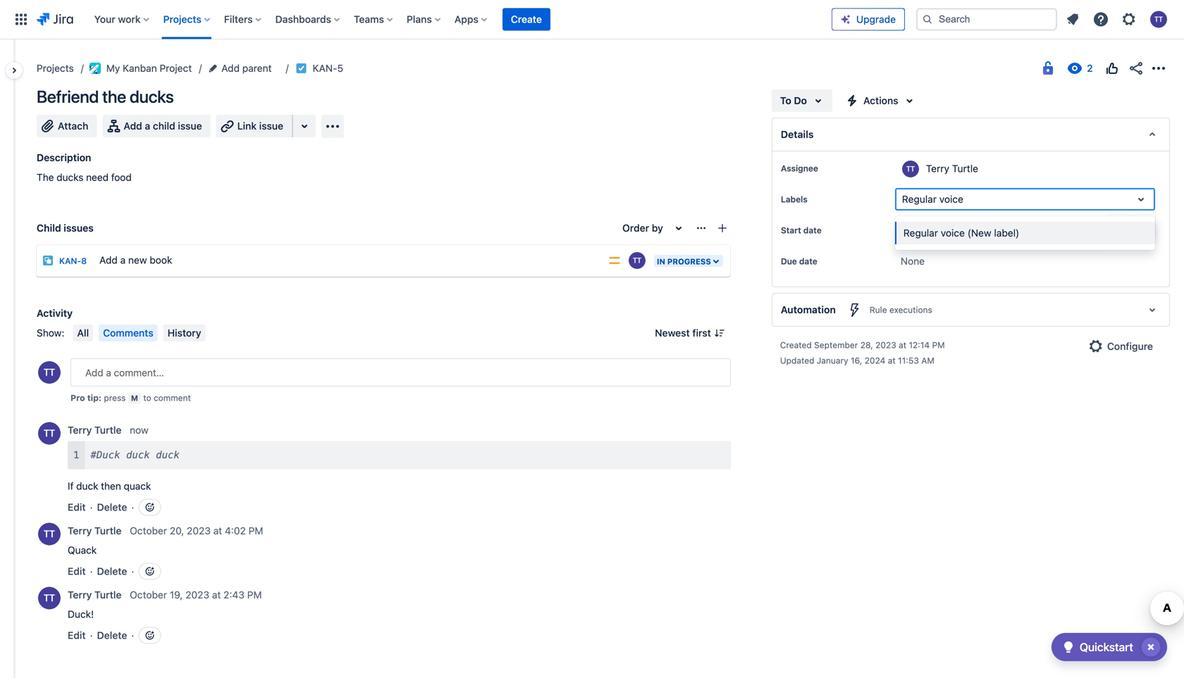 Task type: locate. For each thing, give the bounding box(es) containing it.
add reaction image down quack
[[144, 502, 155, 514]]

food
[[111, 172, 132, 183]]

october left 20,
[[130, 525, 167, 537]]

1 none from the top
[[901, 225, 925, 236]]

terry turtle up duck!
[[68, 590, 122, 601]]

more information about this user image
[[38, 523, 61, 546]]

menu bar
[[70, 325, 208, 342]]

add left parent
[[221, 62, 240, 74]]

2 vertical spatial 2023
[[185, 590, 209, 601]]

0 horizontal spatial projects
[[37, 62, 74, 74]]

newest first button
[[647, 325, 731, 342]]

pro
[[70, 393, 85, 403]]

show:
[[37, 327, 64, 339]]

a left child
[[145, 120, 150, 132]]

pm for october 20, 2023 at 4:02 pm
[[249, 525, 263, 537]]

0 horizontal spatial issue
[[178, 120, 202, 132]]

1 october from the top
[[130, 525, 167, 537]]

help image
[[1093, 11, 1109, 28]]

attach button
[[37, 115, 97, 137]]

a left new
[[120, 254, 126, 266]]

1 vertical spatial edit
[[68, 566, 86, 578]]

check image
[[1060, 639, 1077, 656]]

0 vertical spatial date
[[803, 226, 822, 235]]

link
[[237, 120, 257, 132]]

2023 inside created september 28, 2023 at 12:14 pm updated january 16, 2024 at 11:53 am
[[876, 340, 896, 350]]

date for start date
[[803, 226, 822, 235]]

terry turtle for now
[[68, 425, 122, 436]]

0 vertical spatial projects
[[163, 13, 201, 25]]

3 delete from the top
[[97, 630, 127, 642]]

priority: medium image
[[608, 254, 622, 268]]

quack
[[68, 545, 97, 557]]

notifications image
[[1064, 11, 1081, 28]]

edit button
[[68, 501, 86, 515], [68, 565, 86, 579], [68, 629, 86, 643]]

more information about this user image
[[902, 161, 919, 178], [38, 423, 61, 445], [38, 588, 61, 610]]

if duck then quack
[[68, 481, 151, 492]]

1 horizontal spatial kan-
[[313, 62, 337, 74]]

link web pages and more image
[[296, 118, 313, 135]]

1 vertical spatial add reaction image
[[144, 566, 155, 578]]

3 edit button from the top
[[68, 629, 86, 643]]

cancel image
[[1138, 221, 1150, 232]]

add reaction image up october 19, 2023 at 2:43 pm
[[144, 566, 155, 578]]

duck right the if
[[76, 481, 98, 492]]

issue right child
[[178, 120, 202, 132]]

turtle down quack at the bottom of the page
[[94, 590, 122, 601]]

pm right 4:02
[[249, 525, 263, 537]]

1 horizontal spatial a
[[145, 120, 150, 132]]

0 vertical spatial edit button
[[68, 501, 86, 515]]

2 horizontal spatial duck
[[156, 450, 180, 461]]

add inside add a child issue button
[[124, 120, 142, 132]]

edit button down quack at the bottom of the page
[[68, 565, 86, 579]]

details element
[[772, 118, 1170, 152]]

am
[[922, 356, 935, 366]]

2:43
[[224, 590, 245, 601]]

2 edit from the top
[[68, 566, 86, 578]]

duck down now
[[126, 450, 150, 461]]

0 horizontal spatial duck
[[76, 481, 98, 492]]

5
[[337, 62, 343, 74]]

add
[[221, 62, 240, 74], [124, 120, 142, 132], [99, 254, 118, 266]]

work
[[118, 13, 141, 25]]

add parent
[[221, 62, 272, 74]]

labels
[[781, 195, 808, 204]]

create child image
[[717, 223, 728, 234]]

terry up duck!
[[68, 590, 92, 601]]

turtle
[[952, 163, 978, 174], [94, 425, 122, 436], [94, 525, 122, 537], [94, 590, 122, 601]]

0 vertical spatial kan-
[[313, 62, 337, 74]]

edit button down the if
[[68, 501, 86, 515]]

january
[[817, 356, 848, 366]]

add reaction image
[[144, 502, 155, 514], [144, 566, 155, 578], [144, 631, 155, 642]]

terry turtle button up quack at the bottom of the page
[[68, 524, 124, 539]]

edit for duck!
[[68, 630, 86, 642]]

4:02
[[225, 525, 246, 537]]

0 horizontal spatial add
[[99, 254, 118, 266]]

2 delete from the top
[[97, 566, 127, 578]]

upgrade button
[[832, 9, 904, 30]]

label)
[[994, 227, 1019, 239]]

all button
[[73, 325, 93, 342]]

turtle for now
[[94, 425, 122, 436]]

kan- right issue type: subtask image
[[59, 256, 81, 266]]

date
[[803, 226, 822, 235], [799, 257, 817, 266]]

0 vertical spatial terry turtle button
[[68, 424, 124, 438]]

projects link
[[37, 60, 74, 77]]

Labels text field
[[902, 192, 966, 207]]

terry turtle up quack at the bottom of the page
[[68, 525, 122, 537]]

projects inside popup button
[[163, 13, 201, 25]]

2 vertical spatial terry turtle button
[[68, 589, 124, 603]]

2 none from the top
[[901, 256, 925, 267]]

ducks down my kanban project
[[130, 87, 174, 106]]

none down regular
[[901, 256, 925, 267]]

add inside add parent dropdown button
[[221, 62, 240, 74]]

projects up project on the top of the page
[[163, 13, 201, 25]]

m
[[131, 394, 138, 403]]

duck down comment
[[156, 450, 180, 461]]

28,
[[860, 340, 873, 350]]

2 delete button from the top
[[97, 565, 127, 579]]

terry turtle
[[926, 163, 978, 174], [68, 425, 122, 436], [68, 525, 122, 537], [68, 590, 122, 601]]

1 horizontal spatial projects
[[163, 13, 201, 25]]

duck for if duck then quack
[[76, 481, 98, 492]]

0 vertical spatial pm
[[932, 340, 945, 350]]

2 vertical spatial delete button
[[97, 629, 127, 643]]

to do button
[[772, 90, 832, 112]]

1 vertical spatial october
[[130, 590, 167, 601]]

delete button
[[97, 501, 127, 515], [97, 565, 127, 579], [97, 629, 127, 643]]

#duck duck duck
[[91, 450, 180, 461]]

0 vertical spatial edit
[[68, 502, 86, 514]]

at right the 2024
[[888, 356, 896, 366]]

issue right link
[[259, 120, 283, 132]]

add right the 8 at the left top of page
[[99, 254, 118, 266]]

banner
[[0, 0, 1184, 39]]

activity
[[37, 308, 73, 319]]

1 vertical spatial delete
[[97, 566, 127, 578]]

edit down the if
[[68, 502, 86, 514]]

add reaction image for 19,
[[144, 631, 155, 642]]

banner containing your work
[[0, 0, 1184, 39]]

delete for quack
[[97, 566, 127, 578]]

11:53
[[898, 356, 919, 366]]

pm up "am"
[[932, 340, 945, 350]]

1 vertical spatial a
[[120, 254, 126, 266]]

edit button for quack
[[68, 565, 86, 579]]

confirm image
[[1113, 221, 1124, 232]]

teams
[[354, 13, 384, 25]]

2023 for october 20, 2023 at 4:02 pm
[[187, 525, 211, 537]]

1 vertical spatial terry turtle button
[[68, 524, 124, 539]]

description
[[37, 152, 91, 164]]

0 vertical spatial more information about this user image
[[902, 161, 919, 178]]

1 delete button from the top
[[97, 501, 127, 515]]

actions
[[864, 95, 898, 106]]

child issues
[[37, 222, 94, 234]]

comment
[[154, 393, 191, 403]]

terry turtle up '#duck'
[[68, 425, 122, 436]]

1 delete from the top
[[97, 502, 127, 514]]

terry turtle button up duck!
[[68, 589, 124, 603]]

add inside 'add a new book' link
[[99, 254, 118, 266]]

copy link to issue image
[[341, 62, 352, 73]]

at left 2:43
[[212, 590, 221, 601]]

1 terry turtle button from the top
[[68, 424, 124, 438]]

1 horizontal spatial ducks
[[130, 87, 174, 106]]

terry for now
[[68, 425, 92, 436]]

date right start
[[803, 226, 822, 235]]

2 vertical spatial pm
[[247, 590, 262, 601]]

to do
[[780, 95, 807, 106]]

edit
[[68, 502, 86, 514], [68, 566, 86, 578], [68, 630, 86, 642]]

1 vertical spatial kan-
[[59, 256, 81, 266]]

terry turtle for october 19, 2023 at 2:43 pm
[[68, 590, 122, 601]]

0 vertical spatial october
[[130, 525, 167, 537]]

0 vertical spatial add reaction image
[[144, 502, 155, 514]]

parent
[[242, 62, 272, 74]]

2023 up the 2024
[[876, 340, 896, 350]]

1 horizontal spatial duck
[[126, 450, 150, 461]]

date right the due
[[799, 257, 817, 266]]

3 edit from the top
[[68, 630, 86, 642]]

the ducks need food
[[37, 172, 132, 183]]

2 terry turtle button from the top
[[68, 524, 124, 539]]

kan- left copy link to issue image
[[313, 62, 337, 74]]

1 horizontal spatial add
[[124, 120, 142, 132]]

primary element
[[8, 0, 832, 39]]

regular
[[904, 227, 938, 239]]

2 vertical spatial edit
[[68, 630, 86, 642]]

edit down quack at the bottom of the page
[[68, 566, 86, 578]]

edit button down duck!
[[68, 629, 86, 643]]

0 vertical spatial a
[[145, 120, 150, 132]]

terry for october 20, 2023 at 4:02 pm
[[68, 525, 92, 537]]

1 vertical spatial more information about this user image
[[38, 423, 61, 445]]

1 vertical spatial none
[[901, 256, 925, 267]]

2 vertical spatial delete
[[97, 630, 127, 642]]

a inside 'add a new book' link
[[120, 254, 126, 266]]

1 add reaction image from the top
[[144, 502, 155, 514]]

1 vertical spatial pm
[[249, 525, 263, 537]]

2 edit button from the top
[[68, 565, 86, 579]]

1 vertical spatial projects
[[37, 62, 74, 74]]

2 october from the top
[[130, 590, 167, 601]]

2 vertical spatial add
[[99, 254, 118, 266]]

add left child
[[124, 120, 142, 132]]

0 vertical spatial delete
[[97, 502, 127, 514]]

none down labels text field at the right
[[901, 225, 925, 236]]

0 vertical spatial delete button
[[97, 501, 127, 515]]

0 vertical spatial none
[[901, 225, 925, 236]]

book
[[150, 254, 172, 266]]

kan-5 link
[[313, 60, 343, 77]]

0 horizontal spatial a
[[120, 254, 126, 266]]

dashboards button
[[271, 8, 345, 31]]

projects
[[163, 13, 201, 25], [37, 62, 74, 74]]

20,
[[170, 525, 184, 537]]

1 vertical spatial delete button
[[97, 565, 127, 579]]

projects up "befriend"
[[37, 62, 74, 74]]

2 add reaction image from the top
[[144, 566, 155, 578]]

add a child issue
[[124, 120, 202, 132]]

2 horizontal spatial add
[[221, 62, 240, 74]]

0 vertical spatial ducks
[[130, 87, 174, 106]]

add for add a child issue
[[124, 120, 142, 132]]

2023 right 19,
[[185, 590, 209, 601]]

1 horizontal spatial issue
[[259, 120, 283, 132]]

automation element
[[772, 293, 1170, 327]]

terry turtle up labels text field at the right
[[926, 163, 978, 174]]

october 19, 2023 at 2:43 pm
[[130, 590, 262, 601]]

a inside add a child issue button
[[145, 120, 150, 132]]

order by button
[[614, 217, 693, 240]]

child
[[37, 222, 61, 234]]

terry down pro
[[68, 425, 92, 436]]

october left 19,
[[130, 590, 167, 601]]

0 horizontal spatial kan-
[[59, 256, 81, 266]]

assignee
[[781, 164, 818, 173]]

a
[[145, 120, 150, 132], [120, 254, 126, 266]]

terry up quack at the bottom of the page
[[68, 525, 92, 537]]

terry up labels text field at the right
[[926, 163, 950, 174]]

comments
[[103, 327, 153, 339]]

1 vertical spatial 2023
[[187, 525, 211, 537]]

2 vertical spatial add reaction image
[[144, 631, 155, 642]]

october for october 20, 2023 at 4:02 pm
[[130, 525, 167, 537]]

jira image
[[37, 11, 73, 28], [37, 11, 73, 28]]

appswitcher icon image
[[13, 11, 30, 28]]

first
[[692, 327, 711, 339]]

edit button for duck!
[[68, 629, 86, 643]]

3 terry turtle button from the top
[[68, 589, 124, 603]]

task image
[[296, 63, 307, 74]]

add app image
[[324, 118, 341, 135]]

0 vertical spatial add
[[221, 62, 240, 74]]

project
[[160, 62, 192, 74]]

add for add a new book
[[99, 254, 118, 266]]

terry
[[926, 163, 950, 174], [68, 425, 92, 436], [68, 525, 92, 537], [68, 590, 92, 601]]

voice
[[941, 227, 965, 239]]

terry turtle button up '#duck'
[[68, 424, 124, 438]]

add reaction image down october 19, 2023 at 2:43 pm
[[144, 631, 155, 642]]

1 vertical spatial add
[[124, 120, 142, 132]]

add parent button
[[207, 60, 276, 77]]

create button
[[502, 8, 550, 31]]

pm right 2:43
[[247, 590, 262, 601]]

edit down duck!
[[68, 630, 86, 642]]

turtle up quack at the bottom of the page
[[94, 525, 122, 537]]

2 vertical spatial more information about this user image
[[38, 588, 61, 610]]

1 vertical spatial ducks
[[57, 172, 83, 183]]

pm for october 19, 2023 at 2:43 pm
[[247, 590, 262, 601]]

at left 4:02
[[213, 525, 222, 537]]

plans button
[[402, 8, 446, 31]]

create
[[511, 13, 542, 25]]

0 vertical spatial 2023
[[876, 340, 896, 350]]

1 vertical spatial date
[[799, 257, 817, 266]]

start date
[[781, 226, 822, 235]]

turtle down "details" element
[[952, 163, 978, 174]]

2023 right 20,
[[187, 525, 211, 537]]

settings image
[[1121, 11, 1138, 28]]

updated
[[780, 356, 814, 366]]

ducks down description
[[57, 172, 83, 183]]

1 vertical spatial edit button
[[68, 565, 86, 579]]

turtle up '#duck'
[[94, 425, 122, 436]]

kan-5
[[313, 62, 343, 74]]

2 vertical spatial edit button
[[68, 629, 86, 643]]

3 add reaction image from the top
[[144, 631, 155, 642]]

3 delete button from the top
[[97, 629, 127, 643]]

1 issue from the left
[[178, 120, 202, 132]]



Task type: vqa. For each thing, say whether or not it's contained in the screenshot.
To Do
yes



Task type: describe. For each thing, give the bounding box(es) containing it.
pro tip: press m to comment
[[70, 393, 191, 403]]

dismiss quickstart image
[[1140, 637, 1162, 659]]

actions image
[[1150, 60, 1167, 77]]

add a new book link
[[94, 247, 602, 275]]

turtle for october 19, 2023 at 2:43 pm
[[94, 590, 122, 601]]

befriend
[[37, 87, 99, 106]]

press
[[104, 393, 126, 403]]

quack
[[124, 481, 151, 492]]

regular voice (new label)
[[904, 227, 1019, 239]]

Search field
[[916, 8, 1057, 31]]

delete button for duck!
[[97, 629, 127, 643]]

due
[[781, 257, 797, 266]]

terry turtle button for october 19, 2023 at 2:43 pm
[[68, 589, 124, 603]]

kan- for 8
[[59, 256, 81, 266]]

attach
[[58, 120, 88, 132]]

now
[[130, 425, 148, 436]]

edit for quack
[[68, 566, 86, 578]]

need
[[86, 172, 108, 183]]

12:14
[[909, 340, 930, 350]]

created
[[780, 340, 812, 350]]

duck for #duck duck duck
[[126, 450, 150, 461]]

none for due date
[[901, 256, 925, 267]]

2 issue from the left
[[259, 120, 283, 132]]

all
[[77, 327, 89, 339]]

filters button
[[220, 8, 267, 31]]

october 20, 2023 at 4:02 pm
[[130, 525, 263, 537]]

my kanban project image
[[89, 63, 101, 74]]

to
[[780, 95, 791, 106]]

do
[[794, 95, 807, 106]]

quickstart
[[1080, 641, 1133, 654]]

your work
[[94, 13, 141, 25]]

order by
[[622, 222, 663, 234]]

2023 for october 19, 2023 at 2:43 pm
[[185, 590, 209, 601]]

configure link
[[1082, 336, 1162, 358]]

search image
[[922, 14, 933, 25]]

my
[[106, 62, 120, 74]]

to
[[143, 393, 151, 403]]

16,
[[851, 356, 862, 366]]

new
[[128, 254, 147, 266]]

start
[[781, 226, 801, 235]]

add a new book
[[99, 254, 172, 266]]

rule executions
[[870, 305, 932, 315]]

due date
[[781, 257, 817, 266]]

terry turtle button for now
[[68, 424, 124, 438]]

terry turtle button for october 20, 2023 at 4:02 pm
[[68, 524, 124, 539]]

rule
[[870, 305, 887, 315]]

a for child
[[145, 120, 150, 132]]

history button
[[163, 325, 205, 342]]

executions
[[890, 305, 932, 315]]

details
[[781, 129, 814, 140]]

september
[[814, 340, 858, 350]]

kan-8
[[59, 256, 87, 266]]

at up 11:53
[[899, 340, 907, 350]]

date for due date
[[799, 257, 817, 266]]

your
[[94, 13, 115, 25]]

open image
[[1133, 191, 1150, 208]]

add for add parent
[[221, 62, 240, 74]]

projects for the "projects" popup button
[[163, 13, 201, 25]]

a for new
[[120, 254, 126, 266]]

issue actions image
[[696, 223, 707, 234]]

menu bar containing all
[[70, 325, 208, 342]]

more information about this user image for october 19, 2023 at 2:43 pm
[[38, 588, 61, 610]]

delete button for quack
[[97, 565, 127, 579]]

apps button
[[450, 8, 493, 31]]

pm inside created september 28, 2023 at 12:14 pm updated january 16, 2024 at 11:53 am
[[932, 340, 945, 350]]

duck!
[[68, 609, 94, 621]]

quickstart button
[[1052, 634, 1167, 662]]

filters
[[224, 13, 253, 25]]

newest
[[655, 327, 690, 339]]

turtle for october 20, 2023 at 4:02 pm
[[94, 525, 122, 537]]

8
[[81, 256, 87, 266]]

october for october 19, 2023 at 2:43 pm
[[130, 590, 167, 601]]

actions button
[[838, 90, 924, 112]]

none for start date
[[901, 225, 925, 236]]

automation
[[781, 304, 836, 316]]

sidebar navigation image
[[0, 56, 31, 85]]

plans
[[407, 13, 432, 25]]

more information about this user image for now
[[38, 423, 61, 445]]

add a child issue button
[[102, 115, 211, 137]]

comments button
[[99, 325, 158, 342]]

0 horizontal spatial ducks
[[57, 172, 83, 183]]

my kanban project
[[106, 62, 192, 74]]

teams button
[[350, 8, 398, 31]]

delete for duck!
[[97, 630, 127, 642]]

1 edit from the top
[[68, 502, 86, 514]]

projects button
[[159, 8, 216, 31]]

1 edit button from the top
[[68, 501, 86, 515]]

created september 28, 2023 at 12:14 pm updated january 16, 2024 at 11:53 am
[[780, 340, 945, 366]]

if
[[68, 481, 74, 492]]

kan- for 5
[[313, 62, 337, 74]]

issue type: subtask image
[[42, 255, 54, 266]]

terry for october 19, 2023 at 2:43 pm
[[68, 590, 92, 601]]

#duck
[[91, 450, 120, 461]]

child
[[153, 120, 175, 132]]

labels pin to top. only you can see pinned fields. image
[[810, 194, 822, 205]]

your profile and settings image
[[1150, 11, 1167, 28]]

upgrade
[[856, 13, 896, 25]]

my kanban project link
[[89, 60, 192, 77]]

terry turtle for october 20, 2023 at 4:02 pm
[[68, 525, 122, 537]]

kan-8 link
[[59, 256, 87, 266]]

projects for projects link
[[37, 62, 74, 74]]

Add a comment… field
[[70, 359, 731, 387]]

dashboards
[[275, 13, 331, 25]]

vote options: no one has voted for this issue yet. image
[[1104, 60, 1121, 77]]

add reaction image for 20,
[[144, 566, 155, 578]]

the
[[37, 172, 54, 183]]

befriend the ducks
[[37, 87, 174, 106]]

19,
[[170, 590, 183, 601]]

kanban
[[123, 62, 157, 74]]

your work button
[[90, 8, 155, 31]]



